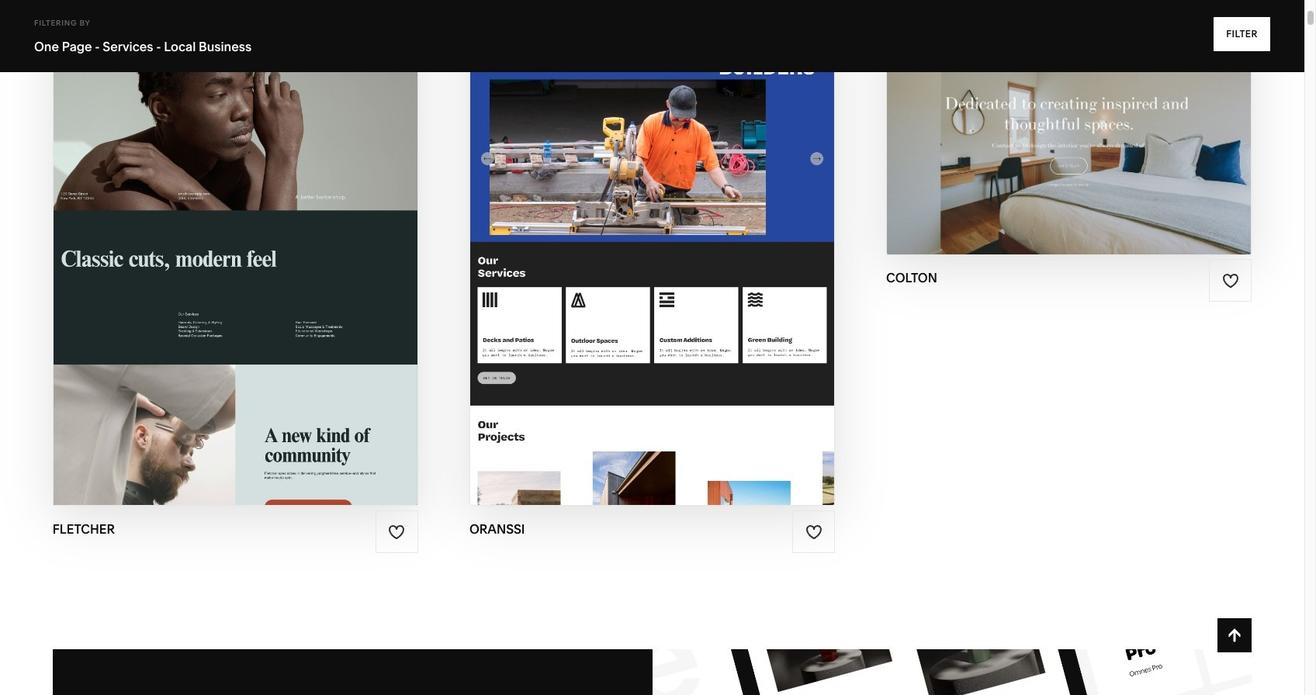 Task type: vqa. For each thing, say whether or not it's contained in the screenshot.
'Add Fletcher to your favorites list' "Image"
yes



Task type: describe. For each thing, give the bounding box(es) containing it.
back to top image
[[1227, 627, 1244, 644]]

add oranssi to your favorites list image
[[805, 524, 822, 541]]

fletcher image
[[53, 20, 418, 506]]



Task type: locate. For each thing, give the bounding box(es) containing it.
oranssi image
[[470, 20, 834, 505]]

preview of building your own template image
[[652, 650, 1252, 695]]

add fletcher to your favorites list image
[[388, 524, 406, 541]]

colton image
[[887, 20, 1251, 254]]



